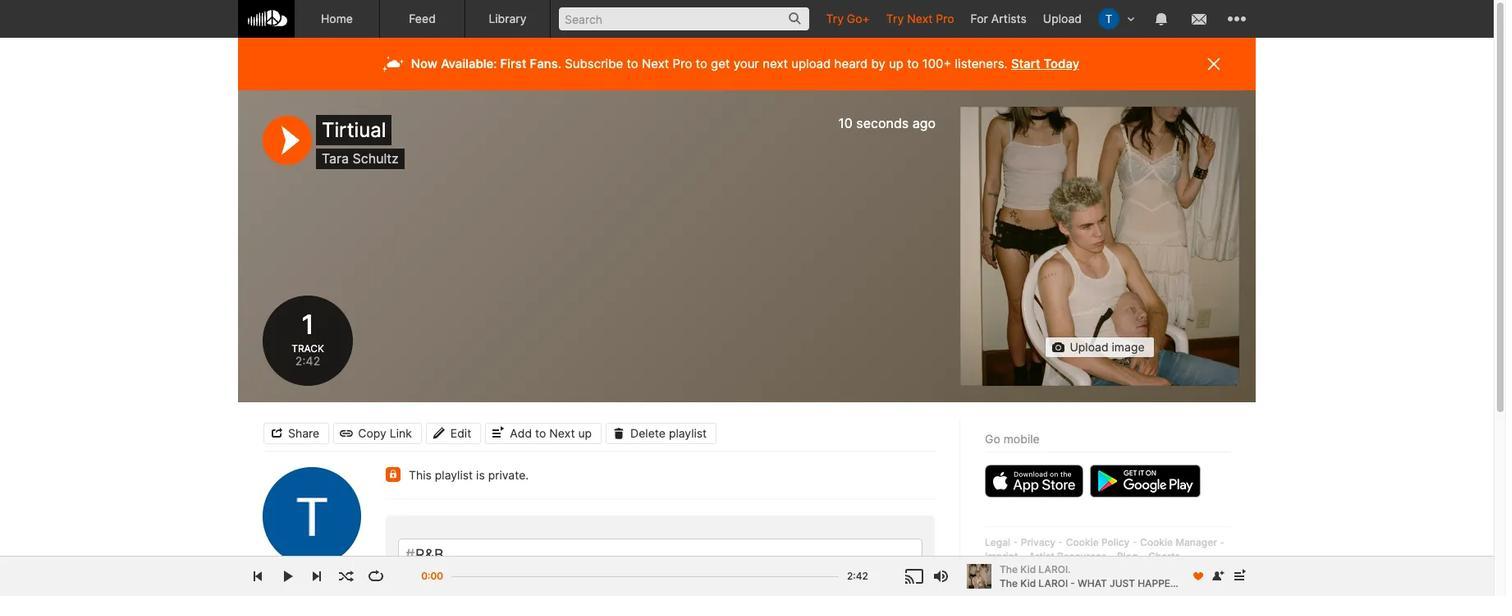 Task type: describe. For each thing, give the bounding box(es) containing it.
copy
[[358, 426, 387, 440]]

0 vertical spatial up
[[889, 56, 904, 71]]

0:00
[[421, 570, 443, 582]]

english
[[1037, 568, 1071, 580]]

up inside button
[[578, 426, 592, 440]]

available:
[[441, 56, 497, 71]]

upload for upload
[[1043, 11, 1082, 25]]

share button
[[264, 422, 329, 444]]

1 track 2:42
[[292, 309, 324, 368]]

listeners.
[[955, 56, 1008, 71]]

to left get
[[696, 56, 708, 71]]

1 cookie from the left
[[1066, 536, 1099, 548]]

for artists link
[[963, 0, 1035, 37]]

copy link button
[[334, 422, 422, 444]]

for
[[971, 11, 988, 25]]

go
[[985, 432, 1001, 446]]

cookie manager link
[[1140, 536, 1217, 548]]

add to next up
[[510, 426, 592, 440]]

today
[[1044, 56, 1080, 71]]

now
[[411, 56, 438, 71]]

imprint
[[985, 550, 1018, 562]]

tirtiual tara schultz
[[322, 118, 399, 167]]

2:42 inside the 1 track 2:42
[[295, 354, 321, 368]]

add
[[510, 426, 532, 440]]

add to next up button
[[485, 422, 602, 444]]

next
[[763, 56, 788, 71]]

legal link
[[985, 536, 1011, 548]]

2 kid from the top
[[1021, 577, 1036, 589]]

try for try next pro
[[887, 11, 904, 25]]

feed
[[409, 11, 436, 25]]

charts
[[1149, 550, 1180, 562]]

library link
[[466, 0, 551, 38]]

start today link
[[1011, 56, 1080, 71]]

the kid laroi - what just happened link
[[1000, 576, 1191, 591]]

playlist for this
[[435, 468, 473, 482]]

by
[[871, 56, 886, 71]]

⁃ right blog
[[1141, 550, 1146, 562]]

upload image
[[1070, 340, 1145, 354]]

1 horizontal spatial 2:42
[[847, 570, 869, 582]]

ago
[[913, 115, 936, 131]]

1
[[299, 309, 317, 341]]

schultz inside tirtiual tara schultz
[[353, 150, 399, 167]]

just
[[1110, 577, 1135, 589]]

now available: first fans. subscribe to next pro to get your next upload heard by up to 100+ listeners. start today
[[411, 56, 1080, 71]]

next inside button
[[550, 426, 575, 440]]

blog link
[[1117, 550, 1138, 562]]

fans.
[[530, 56, 562, 71]]

privacy link
[[1021, 536, 1056, 548]]

delete
[[631, 426, 666, 440]]

playlist for delete
[[669, 426, 707, 440]]

try go+
[[826, 11, 870, 25]]

the kid laroi - what just happened element
[[967, 564, 992, 589]]

imprint link
[[985, 550, 1018, 562]]

2 the from the top
[[1000, 577, 1018, 589]]

tirtiual
[[322, 118, 386, 142]]

0 vertical spatial tara schultz link
[[322, 150, 399, 167]]

home
[[321, 11, 353, 25]]

heard
[[835, 56, 868, 71]]

what
[[1078, 577, 1107, 589]]

privacy
[[1021, 536, 1056, 548]]

try go+ link
[[818, 0, 878, 37]]

private.
[[488, 468, 529, 482]]

to left the 100+
[[907, 56, 919, 71]]

blog
[[1117, 550, 1138, 562]]

edit
[[451, 426, 471, 440]]

tara inside tirtiual tara schultz
[[322, 150, 349, 167]]

-
[[1071, 577, 1075, 589]]

(us)
[[1074, 568, 1095, 580]]

0 vertical spatial tara schultz's avatar element
[[1099, 8, 1120, 30]]



Task type: vqa. For each thing, say whether or not it's contained in the screenshot.
tracks
no



Task type: locate. For each thing, give the bounding box(es) containing it.
for artists
[[971, 11, 1027, 25]]

try left the go+
[[826, 11, 844, 25]]

kid down the "artist"
[[1021, 563, 1036, 575]]

1 horizontal spatial tara schultz's avatar element
[[1099, 8, 1120, 30]]

upload
[[1043, 11, 1082, 25], [1070, 340, 1109, 354]]

to inside button
[[535, 426, 546, 440]]

100+
[[923, 56, 952, 71]]

feed link
[[380, 0, 466, 38]]

your
[[734, 56, 759, 71]]

language:
[[985, 568, 1034, 580]]

0 horizontal spatial playlist
[[435, 468, 473, 482]]

manager
[[1176, 536, 1217, 548]]

upload image button
[[1045, 337, 1155, 358]]

0 vertical spatial 2:42
[[295, 354, 321, 368]]

laroi.
[[1039, 563, 1071, 575]]

legal
[[985, 536, 1011, 548]]

to
[[627, 56, 639, 71], [696, 56, 708, 71], [907, 56, 919, 71], [535, 426, 546, 440]]

next up image
[[1230, 566, 1250, 586]]

kid left laroi
[[1021, 577, 1036, 589]]

1 vertical spatial next
[[642, 56, 669, 71]]

progress bar
[[452, 568, 839, 595]]

1 horizontal spatial cookie
[[1140, 536, 1173, 548]]

tirtiual element
[[961, 107, 1240, 386]]

upload inside 'link'
[[1043, 11, 1082, 25]]

tara schultz link
[[322, 150, 399, 167], [263, 571, 330, 586]]

1 vertical spatial schultz
[[290, 571, 330, 585]]

1 vertical spatial up
[[578, 426, 592, 440]]

0 vertical spatial pro
[[936, 11, 954, 25]]

0 horizontal spatial try
[[826, 11, 844, 25]]

this
[[409, 468, 432, 482]]

⁃ right legal
[[1013, 536, 1019, 548]]

1 vertical spatial tara
[[263, 571, 287, 585]]

happened
[[1138, 577, 1191, 589]]

Search search field
[[559, 7, 810, 30]]

delete playlist
[[631, 426, 707, 440]]

playlist right "delete"
[[669, 426, 707, 440]]

try for try go+
[[826, 11, 844, 25]]

charts link
[[1149, 550, 1180, 562]]

next up the 100+
[[907, 11, 933, 25]]

to right subscribe
[[627, 56, 639, 71]]

upload inside "button"
[[1070, 340, 1109, 354]]

try right the go+
[[887, 11, 904, 25]]

1 vertical spatial 2:42
[[847, 570, 869, 582]]

tara
[[322, 150, 349, 167], [263, 571, 287, 585]]

share
[[288, 426, 320, 440]]

1 horizontal spatial up
[[889, 56, 904, 71]]

home link
[[295, 0, 380, 38]]

1 horizontal spatial tara
[[322, 150, 349, 167]]

0 horizontal spatial tara
[[263, 571, 287, 585]]

⁃ down policy
[[1110, 550, 1115, 562]]

cookie
[[1066, 536, 1099, 548], [1140, 536, 1173, 548]]

1 vertical spatial kid
[[1021, 577, 1036, 589]]

kid
[[1021, 563, 1036, 575], [1021, 577, 1036, 589]]

first
[[500, 56, 527, 71]]

next down search search box
[[642, 56, 669, 71]]

r&b
[[415, 546, 444, 563]]

0 vertical spatial kid
[[1021, 563, 1036, 575]]

subscribe
[[565, 56, 623, 71]]

the kid laroi. link
[[1000, 562, 1183, 576]]

cookie up charts
[[1140, 536, 1173, 548]]

1 horizontal spatial pro
[[936, 11, 954, 25]]

1 vertical spatial playlist
[[435, 468, 473, 482]]

playlist left is
[[435, 468, 473, 482]]

tara schultz's avatar element right "upload" 'link'
[[1099, 8, 1120, 30]]

⁃ right manager
[[1220, 536, 1225, 548]]

this playlist is private.
[[409, 468, 529, 482]]

go+
[[847, 11, 870, 25]]

pro inside try next pro link
[[936, 11, 954, 25]]

1 vertical spatial tara schultz's avatar element
[[263, 467, 361, 566]]

next right add
[[550, 426, 575, 440]]

go mobile
[[985, 432, 1040, 446]]

schultz
[[353, 150, 399, 167], [290, 571, 330, 585]]

upload link
[[1035, 0, 1090, 37]]

0 horizontal spatial next
[[550, 426, 575, 440]]

artists
[[991, 11, 1027, 25]]

library
[[489, 11, 527, 25]]

copy link
[[358, 426, 412, 440]]

the
[[1000, 563, 1018, 575], [1000, 577, 1018, 589]]

0 horizontal spatial tara schultz's avatar element
[[263, 467, 361, 566]]

0 horizontal spatial up
[[578, 426, 592, 440]]

mobile
[[1004, 432, 1040, 446]]

legal ⁃ privacy ⁃ cookie policy ⁃ cookie manager ⁃ imprint ⁃ artist resources ⁃ blog ⁃ charts ⁃ language: english (us)
[[985, 536, 1225, 580]]

2 try from the left
[[887, 11, 904, 25]]

upload left image
[[1070, 340, 1109, 354]]

1 horizontal spatial playlist
[[669, 426, 707, 440]]

upload for upload image
[[1070, 340, 1109, 354]]

0 horizontal spatial cookie
[[1066, 536, 1099, 548]]

0 vertical spatial playlist
[[669, 426, 707, 440]]

10 seconds ago
[[839, 115, 936, 131]]

track
[[292, 342, 324, 354]]

get
[[711, 56, 730, 71]]

tara schultz's avatar element
[[1099, 8, 1120, 30], [263, 467, 361, 566]]

artist resources link
[[1029, 550, 1107, 562]]

0 vertical spatial upload
[[1043, 11, 1082, 25]]

1 the from the top
[[1000, 563, 1018, 575]]

laroi
[[1039, 577, 1068, 589]]

playlist inside button
[[669, 426, 707, 440]]

to right add
[[535, 426, 546, 440]]

up right by
[[889, 56, 904, 71]]

seconds
[[857, 115, 909, 131]]

up
[[889, 56, 904, 71], [578, 426, 592, 440]]

1 vertical spatial tara schultz link
[[263, 571, 330, 586]]

0 horizontal spatial pro
[[673, 56, 692, 71]]

0 vertical spatial tara
[[322, 150, 349, 167]]

up left "delete"
[[578, 426, 592, 440]]

0 horizontal spatial 2:42
[[295, 354, 321, 368]]

start
[[1011, 56, 1041, 71]]

1 horizontal spatial schultz
[[353, 150, 399, 167]]

policy
[[1102, 536, 1130, 548]]

upload
[[792, 56, 831, 71]]

2 cookie from the left
[[1140, 536, 1173, 548]]

0 vertical spatial next
[[907, 11, 933, 25]]

1 kid from the top
[[1021, 563, 1036, 575]]

1 vertical spatial pro
[[673, 56, 692, 71]]

edit button
[[426, 422, 481, 444]]

image
[[1112, 340, 1145, 354]]

2 horizontal spatial next
[[907, 11, 933, 25]]

cookie policy link
[[1066, 536, 1130, 548]]

try inside "link"
[[826, 11, 844, 25]]

tara schultz
[[263, 571, 330, 585]]

1 try from the left
[[826, 11, 844, 25]]

None text field
[[452, 545, 521, 564]]

try next pro link
[[878, 0, 963, 37]]

pro left get
[[673, 56, 692, 71]]

cookie up resources
[[1066, 536, 1099, 548]]

1 horizontal spatial try
[[887, 11, 904, 25]]

try next pro
[[887, 11, 954, 25]]

resources
[[1058, 550, 1107, 562]]

0 horizontal spatial schultz
[[290, 571, 330, 585]]

tara schultz's avatar element up tara schultz on the bottom of the page
[[263, 467, 361, 566]]

10
[[839, 115, 853, 131]]

⁃ down cookie manager link
[[1183, 550, 1188, 562]]

2:42
[[295, 354, 321, 368], [847, 570, 869, 582]]

1 vertical spatial the
[[1000, 577, 1018, 589]]

link
[[390, 426, 412, 440]]

is
[[476, 468, 485, 482]]

None search field
[[551, 0, 818, 37]]

0 vertical spatial the
[[1000, 563, 1018, 575]]

0 vertical spatial schultz
[[353, 150, 399, 167]]

pro
[[936, 11, 954, 25], [673, 56, 692, 71]]

artist
[[1029, 550, 1055, 562]]

pro left for
[[936, 11, 954, 25]]

the kid laroi. the kid laroi - what just happened
[[1000, 563, 1191, 589]]

playlist
[[669, 426, 707, 440], [435, 468, 473, 482]]

upload up today
[[1043, 11, 1082, 25]]

1 horizontal spatial next
[[642, 56, 669, 71]]

⁃ up blog
[[1133, 536, 1138, 548]]

1 vertical spatial upload
[[1070, 340, 1109, 354]]

delete playlist button
[[606, 422, 717, 444]]

⁃ left the "artist"
[[1021, 550, 1026, 562]]

2 vertical spatial next
[[550, 426, 575, 440]]

⁃ up artist resources link
[[1058, 536, 1064, 548]]



